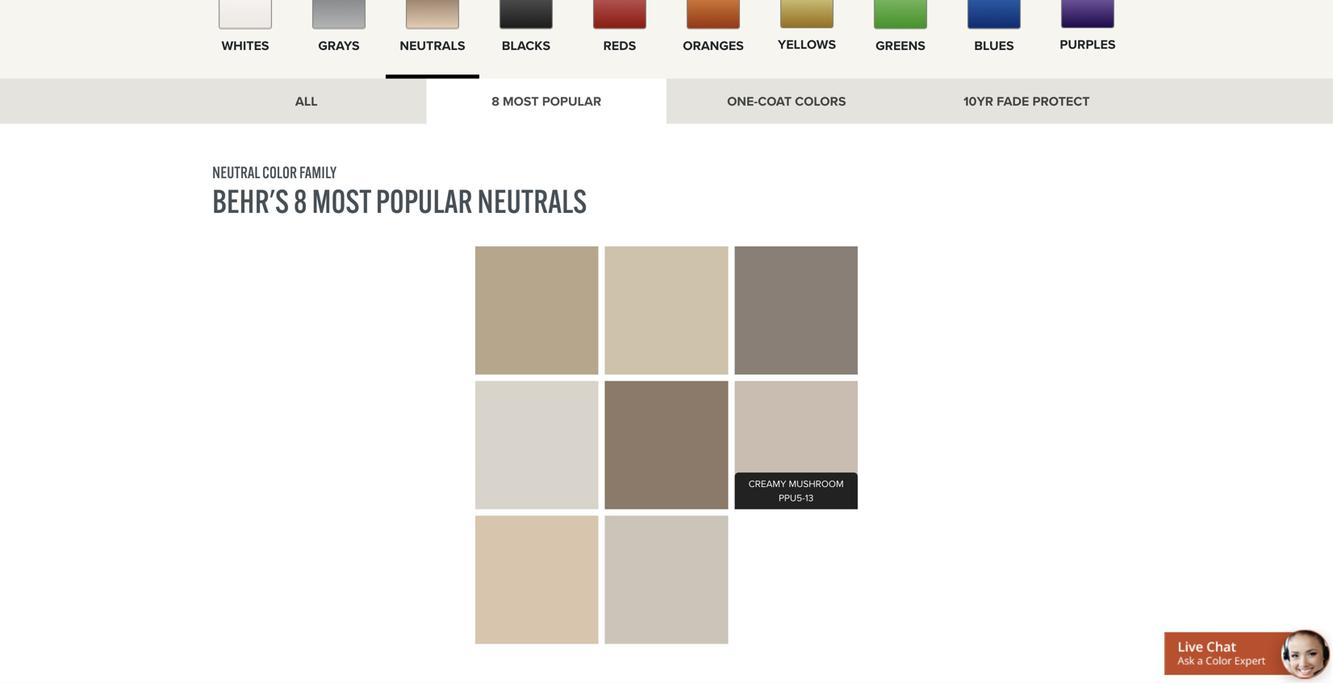 Task type: describe. For each thing, give the bounding box(es) containing it.
popular
[[542, 91, 602, 111]]

one-coat colors
[[727, 91, 846, 111]]

colors
[[795, 91, 846, 111]]

neutrals
[[400, 36, 465, 55]]

neutral
[[212, 162, 260, 182]]

whites
[[222, 36, 269, 55]]

grays
[[318, 36, 360, 55]]

blue image
[[968, 0, 1021, 29]]

yellows
[[778, 35, 836, 54]]

8 most popular
[[492, 91, 602, 111]]

blues
[[975, 36, 1014, 55]]

protect
[[1033, 91, 1090, 111]]

most
[[503, 91, 539, 111]]

13
[[805, 491, 814, 506]]

10yr
[[964, 91, 994, 111]]

ppu5-
[[779, 491, 805, 506]]

blacks
[[502, 36, 551, 55]]

white image
[[219, 0, 272, 29]]

creamy
[[749, 477, 787, 491]]

green image
[[874, 0, 927, 29]]

neutral image
[[406, 0, 459, 29]]



Task type: locate. For each thing, give the bounding box(es) containing it.
8 left the most
[[294, 181, 307, 221]]

oranges
[[683, 36, 744, 55]]

neutrals
[[477, 181, 587, 221]]

color
[[262, 162, 297, 182]]

popular
[[376, 181, 473, 221]]

purples
[[1060, 35, 1116, 54]]

10yr fade protect
[[964, 91, 1090, 111]]

behr's
[[212, 181, 289, 221]]

mushroom
[[789, 477, 844, 491]]

1 vertical spatial 8
[[294, 181, 307, 221]]

red image
[[593, 0, 647, 29]]

0 horizontal spatial 8
[[294, 181, 307, 221]]

reds
[[604, 36, 636, 55]]

family
[[299, 162, 337, 182]]

creamy mushroom ppu5-13
[[749, 477, 844, 506]]

neutral color family behr's 8 most popular neutrals
[[212, 162, 587, 221]]

one-
[[727, 91, 758, 111]]

coat
[[758, 91, 792, 111]]

8 left most
[[492, 91, 500, 111]]

fade
[[997, 91, 1030, 111]]

black image
[[500, 0, 553, 29]]

gray image
[[312, 0, 366, 29]]

most
[[312, 181, 371, 221]]

8
[[492, 91, 500, 111], [294, 181, 307, 221]]

8 inside neutral color family behr's 8 most popular neutrals
[[294, 181, 307, 221]]

orange image
[[687, 0, 740, 29]]

purple image
[[1061, 0, 1115, 28]]

0 vertical spatial 8
[[492, 91, 500, 111]]

yellow image
[[781, 0, 834, 28]]

greens
[[876, 36, 926, 55]]

all
[[295, 91, 318, 111]]

live chat online image image
[[1165, 628, 1334, 684]]

1 horizontal spatial 8
[[492, 91, 500, 111]]



Task type: vqa. For each thing, say whether or not it's contained in the screenshot.
Oranges
yes



